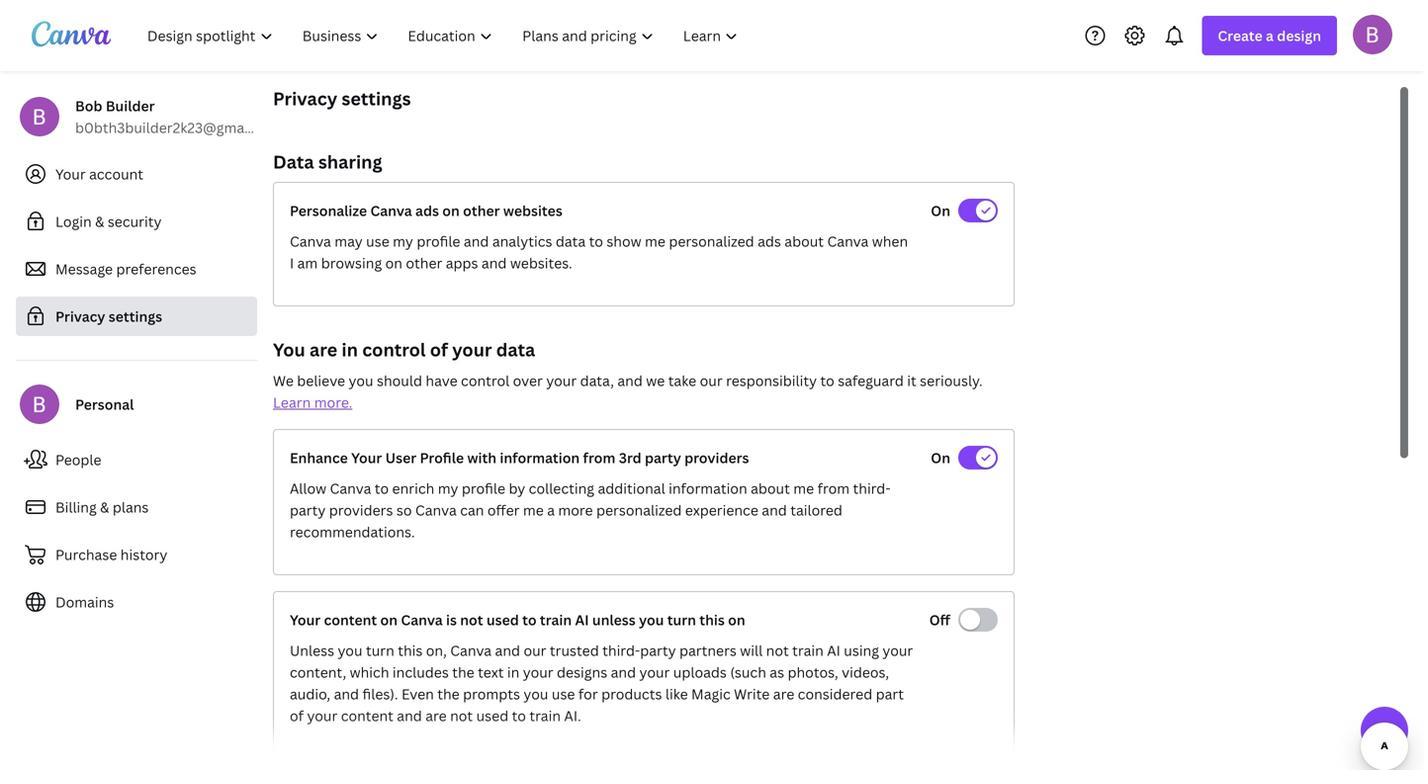 Task type: describe. For each thing, give the bounding box(es) containing it.
to inside the we believe you should have control over your data, and we take our responsibility to safeguard it seriously. learn more.
[[821, 371, 835, 390]]

experience
[[685, 501, 759, 520]]

we
[[646, 371, 665, 390]]

domains
[[55, 593, 114, 612]]

collecting
[[529, 479, 595, 498]]

history
[[120, 546, 167, 564]]

your for account
[[55, 165, 86, 184]]

offer
[[488, 501, 520, 520]]

0 vertical spatial ai
[[575, 611, 589, 630]]

your down trusted
[[523, 663, 554, 682]]

to inside canva may use my profile and analytics data to show me personalized ads about canva when i am browsing on other apps and websites.
[[589, 232, 603, 251]]

and down even
[[397, 707, 422, 726]]

1 vertical spatial the
[[438, 685, 460, 704]]

safeguard
[[838, 371, 904, 390]]

trusted
[[550, 642, 599, 660]]

message preferences link
[[16, 249, 257, 289]]

our inside the we believe you should have control over your data, and we take our responsibility to safeguard it seriously. learn more.
[[700, 371, 723, 390]]

bob
[[75, 96, 102, 115]]

1 horizontal spatial privacy settings
[[273, 87, 411, 111]]

learn
[[273, 393, 311, 412]]

preferences
[[116, 260, 197, 278]]

0 vertical spatial the
[[452, 663, 475, 682]]

apps
[[446, 254, 478, 273]]

1 horizontal spatial of
[[430, 338, 448, 362]]

0 horizontal spatial ads
[[416, 201, 439, 220]]

0 vertical spatial other
[[463, 201, 500, 220]]

(such
[[730, 663, 767, 682]]

privacy settings link
[[16, 297, 257, 336]]

use inside unless you turn this on, canva and our trusted third-party partners will not train ai using your content, which includes the text in your designs and your uploads (such as photos, videos, audio, and files). even the prompts you use for products like magic write are considered part of your content and are not used to train ai.
[[552, 685, 575, 704]]

profile
[[420, 449, 464, 467]]

other inside canva may use my profile and analytics data to show me personalized ads about canva when i am browsing on other apps and websites.
[[406, 254, 443, 273]]

on,
[[426, 642, 447, 660]]

data inside canva may use my profile and analytics data to show me personalized ads about canva when i am browsing on other apps and websites.
[[556, 232, 586, 251]]

will
[[740, 642, 763, 660]]

2 vertical spatial are
[[426, 707, 447, 726]]

prompts
[[463, 685, 520, 704]]

enrich
[[392, 479, 435, 498]]

take
[[668, 371, 697, 390]]

user
[[385, 449, 417, 467]]

0 vertical spatial are
[[310, 338, 337, 362]]

text
[[478, 663, 504, 682]]

audio,
[[290, 685, 331, 704]]

should
[[377, 371, 422, 390]]

your for content
[[290, 611, 321, 630]]

for
[[579, 685, 598, 704]]

we
[[273, 371, 294, 390]]

i
[[290, 254, 294, 273]]

considered
[[798, 685, 873, 704]]

responsibility
[[726, 371, 817, 390]]

0 vertical spatial party
[[645, 449, 681, 467]]

sharing
[[318, 150, 382, 174]]

products
[[602, 685, 662, 704]]

create
[[1218, 26, 1263, 45]]

people link
[[16, 440, 257, 480]]

your up have
[[452, 338, 492, 362]]

canva up am
[[290, 232, 331, 251]]

plans
[[113, 498, 149, 517]]

data
[[273, 150, 314, 174]]

includes
[[393, 663, 449, 682]]

0 vertical spatial in
[[342, 338, 358, 362]]

third- inside allow canva to enrich my profile by collecting additional information about me from third- party providers so canva can offer me a more personalized experience and tailored recommendations.
[[853, 479, 891, 498]]

about inside canva may use my profile and analytics data to show me personalized ads about canva when i am browsing on other apps and websites.
[[785, 232, 824, 251]]

third- inside unless you turn this on, canva and our trusted third-party partners will not train ai using your content, which includes the text in your designs and your uploads (such as photos, videos, audio, and files). even the prompts you use for products like magic write are considered part of your content and are not used to train ai.
[[603, 642, 640, 660]]

it
[[907, 371, 917, 390]]

our inside unless you turn this on, canva and our trusted third-party partners will not train ai using your content, which includes the text in your designs and your uploads (such as photos, videos, audio, and files). even the prompts you use for products like magic write are considered part of your content and are not used to train ai.
[[524, 642, 547, 660]]

your account link
[[16, 154, 257, 194]]

security
[[108, 212, 162, 231]]

me inside canva may use my profile and analytics data to show me personalized ads about canva when i am browsing on other apps and websites.
[[645, 232, 666, 251]]

0 vertical spatial control
[[362, 338, 426, 362]]

this inside unless you turn this on, canva and our trusted third-party partners will not train ai using your content, which includes the text in your designs and your uploads (such as photos, videos, audio, and files). even the prompts you use for products like magic write are considered part of your content and are not used to train ai.
[[398, 642, 423, 660]]

partners
[[680, 642, 737, 660]]

you right prompts
[[524, 685, 549, 704]]

by
[[509, 479, 526, 498]]

on for we believe you should have control over your data, and we take our responsibility to safeguard it seriously.
[[931, 449, 951, 467]]

on inside canva may use my profile and analytics data to show me personalized ads about canva when i am browsing on other apps and websites.
[[385, 254, 403, 273]]

unless you turn this on, canva and our trusted third-party partners will not train ai using your content, which includes the text in your designs and your uploads (such as photos, videos, audio, and files). even the prompts you use for products like magic write are considered part of your content and are not used to train ai.
[[290, 642, 913, 726]]

when
[[872, 232, 908, 251]]

your content on canva is not used to train ai unless you turn this on
[[290, 611, 746, 630]]

message preferences
[[55, 260, 197, 278]]

enhance
[[290, 449, 348, 467]]

using
[[844, 642, 879, 660]]

login
[[55, 212, 92, 231]]

1 vertical spatial train
[[793, 642, 824, 660]]

even
[[402, 685, 434, 704]]

your right "using" at the right bottom of page
[[883, 642, 913, 660]]

canva right personalize
[[370, 201, 412, 220]]

you inside the we believe you should have control over your data, and we take our responsibility to safeguard it seriously. learn more.
[[349, 371, 374, 390]]

show
[[607, 232, 642, 251]]

part
[[876, 685, 904, 704]]

message
[[55, 260, 113, 278]]

as
[[770, 663, 785, 682]]

domains link
[[16, 583, 257, 622]]

learn more. link
[[273, 393, 352, 412]]

is
[[446, 611, 457, 630]]

0 horizontal spatial information
[[500, 449, 580, 467]]

websites.
[[510, 254, 573, 273]]

in inside unless you turn this on, canva and our trusted third-party partners will not train ai using your content, which includes the text in your designs and your uploads (such as photos, videos, audio, and files). even the prompts you use for products like magic write are considered part of your content and are not used to train ai.
[[507, 663, 520, 682]]

information inside allow canva to enrich my profile by collecting additional information about me from third- party providers so canva can offer me a more personalized experience and tailored recommendations.
[[669, 479, 748, 498]]

2 vertical spatial not
[[450, 707, 473, 726]]

1 vertical spatial me
[[794, 479, 814, 498]]

analytics
[[492, 232, 553, 251]]

and up apps
[[464, 232, 489, 251]]

profile inside allow canva to enrich my profile by collecting additional information about me from third- party providers so canva can offer me a more personalized experience and tailored recommendations.
[[462, 479, 506, 498]]

design
[[1278, 26, 1322, 45]]

and right apps
[[482, 254, 507, 273]]

people
[[55, 451, 101, 469]]

personalize
[[290, 201, 367, 220]]

party inside unless you turn this on, canva and our trusted third-party partners will not train ai using your content, which includes the text in your designs and your uploads (such as photos, videos, audio, and files). even the prompts you use for products like magic write are considered part of your content and are not used to train ai.
[[640, 642, 676, 660]]

account
[[89, 165, 143, 184]]



Task type: locate. For each thing, give the bounding box(es) containing it.
over
[[513, 371, 543, 390]]

1 vertical spatial about
[[751, 479, 790, 498]]

third-
[[853, 479, 891, 498], [603, 642, 640, 660]]

& left the plans
[[100, 498, 109, 517]]

1 vertical spatial not
[[766, 642, 789, 660]]

personalized inside allow canva to enrich my profile by collecting additional information about me from third- party providers so canva can offer me a more personalized experience and tailored recommendations.
[[597, 501, 682, 520]]

2 horizontal spatial me
[[794, 479, 814, 498]]

to inside unless you turn this on, canva and our trusted third-party partners will not train ai using your content, which includes the text in your designs and your uploads (such as photos, videos, audio, and files). even the prompts you use for products like magic write are considered part of your content and are not used to train ai.
[[512, 707, 526, 726]]

0 vertical spatial ads
[[416, 201, 439, 220]]

1 vertical spatial profile
[[462, 479, 506, 498]]

our down 'your content on canva is not used to train ai unless you turn this on'
[[524, 642, 547, 660]]

about up experience
[[751, 479, 790, 498]]

purchase
[[55, 546, 117, 564]]

to left enrich
[[375, 479, 389, 498]]

a inside allow canva to enrich my profile by collecting additional information about me from third- party providers so canva can offer me a more personalized experience and tailored recommendations.
[[547, 501, 555, 520]]

to left safeguard
[[821, 371, 835, 390]]

providers inside allow canva to enrich my profile by collecting additional information about me from third- party providers so canva can offer me a more personalized experience and tailored recommendations.
[[329, 501, 393, 520]]

2 on from the top
[[931, 449, 951, 467]]

party
[[645, 449, 681, 467], [290, 501, 326, 520], [640, 642, 676, 660]]

more
[[558, 501, 593, 520]]

of
[[430, 338, 448, 362], [290, 707, 304, 726]]

from inside allow canva to enrich my profile by collecting additional information about me from third- party providers so canva can offer me a more personalized experience and tailored recommendations.
[[818, 479, 850, 498]]

and left we
[[618, 371, 643, 390]]

2 vertical spatial train
[[530, 707, 561, 726]]

turn up the partners
[[668, 611, 696, 630]]

0 vertical spatial personalized
[[669, 232, 755, 251]]

ai up trusted
[[575, 611, 589, 630]]

your up the unless
[[290, 611, 321, 630]]

privacy settings up sharing
[[273, 87, 411, 111]]

uploads
[[674, 663, 727, 682]]

1 horizontal spatial profile
[[462, 479, 506, 498]]

of inside unless you turn this on, canva and our trusted third-party partners will not train ai using your content, which includes the text in your designs and your uploads (such as photos, videos, audio, and files). even the prompts you use for products like magic write are considered part of your content and are not used to train ai.
[[290, 707, 304, 726]]

enhance your user profile with information from 3rd party providers
[[290, 449, 749, 467]]

privacy settings
[[273, 87, 411, 111], [55, 307, 162, 326]]

on up apps
[[443, 201, 460, 220]]

party inside allow canva to enrich my profile by collecting additional information about me from third- party providers so canva can offer me a more personalized experience and tailored recommendations.
[[290, 501, 326, 520]]

1 horizontal spatial information
[[669, 479, 748, 498]]

billing & plans link
[[16, 488, 257, 527]]

on for data sharing
[[931, 201, 951, 220]]

1 horizontal spatial me
[[645, 232, 666, 251]]

and up products
[[611, 663, 636, 682]]

0 vertical spatial settings
[[342, 87, 411, 111]]

designs
[[557, 663, 608, 682]]

0 horizontal spatial control
[[362, 338, 426, 362]]

0 vertical spatial your
[[55, 165, 86, 184]]

bob builder b0bth3builder2k23@gmail.com
[[75, 96, 285, 137]]

1 horizontal spatial third-
[[853, 479, 891, 498]]

your up like
[[640, 663, 670, 682]]

your
[[452, 338, 492, 362], [546, 371, 577, 390], [883, 642, 913, 660], [523, 663, 554, 682], [640, 663, 670, 682], [307, 707, 338, 726]]

1 horizontal spatial in
[[507, 663, 520, 682]]

additional
[[598, 479, 666, 498]]

to down prompts
[[512, 707, 526, 726]]

ads inside canva may use my profile and analytics data to show me personalized ads about canva when i am browsing on other apps and websites.
[[758, 232, 781, 251]]

allow
[[290, 479, 327, 498]]

not up as
[[766, 642, 789, 660]]

0 vertical spatial this
[[700, 611, 725, 630]]

privacy settings down message preferences
[[55, 307, 162, 326]]

1 vertical spatial privacy settings
[[55, 307, 162, 326]]

from left 3rd
[[583, 449, 616, 467]]

like
[[666, 685, 688, 704]]

privacy
[[273, 87, 338, 111], [55, 307, 105, 326]]

0 horizontal spatial your
[[55, 165, 86, 184]]

from up "tailored"
[[818, 479, 850, 498]]

my inside canva may use my profile and analytics data to show me personalized ads about canva when i am browsing on other apps and websites.
[[393, 232, 413, 251]]

information up collecting
[[500, 449, 580, 467]]

your inside the we believe you should have control over your data, and we take our responsibility to safeguard it seriously. learn more.
[[546, 371, 577, 390]]

1 vertical spatial providers
[[329, 501, 393, 520]]

2 horizontal spatial are
[[773, 685, 795, 704]]

providers up recommendations.
[[329, 501, 393, 520]]

1 vertical spatial from
[[818, 479, 850, 498]]

and left "tailored"
[[762, 501, 787, 520]]

and inside the we believe you should have control over your data, and we take our responsibility to safeguard it seriously. learn more.
[[618, 371, 643, 390]]

0 vertical spatial use
[[366, 232, 390, 251]]

billing
[[55, 498, 97, 517]]

0 horizontal spatial providers
[[329, 501, 393, 520]]

0 vertical spatial from
[[583, 449, 616, 467]]

providers
[[685, 449, 749, 467], [329, 501, 393, 520]]

0 vertical spatial a
[[1266, 26, 1274, 45]]

profile up can
[[462, 479, 506, 498]]

seriously.
[[920, 371, 983, 390]]

ads
[[416, 201, 439, 220], [758, 232, 781, 251]]

1 horizontal spatial use
[[552, 685, 575, 704]]

canva inside unless you turn this on, canva and our trusted third-party partners will not train ai using your content, which includes the text in your designs and your uploads (such as photos, videos, audio, and files). even the prompts you use for products like magic write are considered part of your content and are not used to train ai.
[[450, 642, 492, 660]]

ai left "using" at the right bottom of page
[[827, 642, 841, 660]]

more.
[[314, 393, 352, 412]]

personalized down "additional"
[[597, 501, 682, 520]]

0 horizontal spatial me
[[523, 501, 544, 520]]

the right even
[[438, 685, 460, 704]]

ai inside unless you turn this on, canva and our trusted third-party partners will not train ai using your content, which includes the text in your designs and your uploads (such as photos, videos, audio, and files). even the prompts you use for products like magic write are considered part of your content and are not used to train ai.
[[827, 642, 841, 660]]

1 horizontal spatial control
[[461, 371, 510, 390]]

& right login
[[95, 212, 104, 231]]

1 vertical spatial used
[[476, 707, 509, 726]]

write
[[734, 685, 770, 704]]

allow canva to enrich my profile by collecting additional information about me from third- party providers so canva can offer me a more personalized experience and tailored recommendations.
[[290, 479, 891, 542]]

my down personalize canva ads on other websites
[[393, 232, 413, 251]]

websites
[[503, 201, 563, 220]]

files).
[[363, 685, 398, 704]]

your
[[55, 165, 86, 184], [351, 449, 382, 467], [290, 611, 321, 630]]

&
[[95, 212, 104, 231], [100, 498, 109, 517]]

1 vertical spatial on
[[931, 449, 951, 467]]

believe
[[297, 371, 345, 390]]

billing & plans
[[55, 498, 149, 517]]

3rd
[[619, 449, 642, 467]]

our right take
[[700, 371, 723, 390]]

1 vertical spatial ai
[[827, 642, 841, 660]]

0 vertical spatial data
[[556, 232, 586, 251]]

your right 'over' on the left
[[546, 371, 577, 390]]

0 horizontal spatial privacy settings
[[55, 307, 162, 326]]

1 vertical spatial personalized
[[597, 501, 682, 520]]

canva down enrich
[[415, 501, 457, 520]]

login & security
[[55, 212, 162, 231]]

0 vertical spatial my
[[393, 232, 413, 251]]

0 horizontal spatial profile
[[417, 232, 461, 251]]

1 on from the top
[[931, 201, 951, 220]]

personalized inside canva may use my profile and analytics data to show me personalized ads about canva when i am browsing on other apps and websites.
[[669, 232, 755, 251]]

builder
[[106, 96, 155, 115]]

0 horizontal spatial use
[[366, 232, 390, 251]]

your left account
[[55, 165, 86, 184]]

1 vertical spatial privacy
[[55, 307, 105, 326]]

personalized right show
[[669, 232, 755, 251]]

1 vertical spatial are
[[773, 685, 795, 704]]

0 vertical spatial information
[[500, 449, 580, 467]]

canva right "allow"
[[330, 479, 371, 498]]

so
[[397, 501, 412, 520]]

& for login
[[95, 212, 104, 231]]

0 vertical spatial not
[[460, 611, 483, 630]]

1 horizontal spatial your
[[290, 611, 321, 630]]

your account
[[55, 165, 143, 184]]

0 vertical spatial on
[[931, 201, 951, 220]]

content
[[324, 611, 377, 630], [341, 707, 394, 726]]

canva left the when on the right top of the page
[[828, 232, 869, 251]]

to right is
[[522, 611, 537, 630]]

1 vertical spatial ads
[[758, 232, 781, 251]]

and up 'text'
[[495, 642, 520, 660]]

1 horizontal spatial our
[[700, 371, 723, 390]]

0 horizontal spatial privacy
[[55, 307, 105, 326]]

recommendations.
[[290, 523, 415, 542]]

we believe you should have control over your data, and we take our responsibility to safeguard it seriously. learn more.
[[273, 371, 983, 412]]

0 horizontal spatial our
[[524, 642, 547, 660]]

create a design
[[1218, 26, 1322, 45]]

this up the partners
[[700, 611, 725, 630]]

top level navigation element
[[135, 16, 755, 55]]

1 vertical spatial use
[[552, 685, 575, 704]]

your down audio,
[[307, 707, 338, 726]]

a down collecting
[[547, 501, 555, 520]]

used inside unless you turn this on, canva and our trusted third-party partners will not train ai using your content, which includes the text in your designs and your uploads (such as photos, videos, audio, and files). even the prompts you use for products like magic write are considered part of your content and are not used to train ai.
[[476, 707, 509, 726]]

control inside the we believe you should have control over your data, and we take our responsibility to safeguard it seriously. learn more.
[[461, 371, 510, 390]]

used right is
[[487, 611, 519, 630]]

providers up experience
[[685, 449, 749, 467]]

party up uploads
[[640, 642, 676, 660]]

privacy settings inside privacy settings link
[[55, 307, 162, 326]]

2 vertical spatial me
[[523, 501, 544, 520]]

about inside allow canva to enrich my profile by collecting additional information about me from third- party providers so canva can offer me a more personalized experience and tailored recommendations.
[[751, 479, 790, 498]]

videos,
[[842, 663, 889, 682]]

unless
[[290, 642, 334, 660]]

1 horizontal spatial privacy
[[273, 87, 338, 111]]

browsing
[[321, 254, 382, 273]]

from
[[583, 449, 616, 467], [818, 479, 850, 498]]

1 vertical spatial of
[[290, 707, 304, 726]]

0 horizontal spatial data
[[496, 338, 535, 362]]

control up should
[[362, 338, 426, 362]]

1 vertical spatial data
[[496, 338, 535, 362]]

information up experience
[[669, 479, 748, 498]]

me up "tailored"
[[794, 479, 814, 498]]

a left design
[[1266, 26, 1274, 45]]

use inside canva may use my profile and analytics data to show me personalized ads about canva when i am browsing on other apps and websites.
[[366, 232, 390, 251]]

have
[[426, 371, 458, 390]]

data up websites.
[[556, 232, 586, 251]]

0 vertical spatial train
[[540, 611, 572, 630]]

1 horizontal spatial are
[[426, 707, 447, 726]]

train up photos,
[[793, 642, 824, 660]]

unless
[[593, 611, 636, 630]]

1 vertical spatial &
[[100, 498, 109, 517]]

other up "analytics"
[[463, 201, 500, 220]]

about left the when on the right top of the page
[[785, 232, 824, 251]]

purchase history link
[[16, 535, 257, 575]]

0 vertical spatial turn
[[668, 611, 696, 630]]

are down even
[[426, 707, 447, 726]]

1 vertical spatial your
[[351, 449, 382, 467]]

0 horizontal spatial settings
[[109, 307, 162, 326]]

privacy up data
[[273, 87, 338, 111]]

used down prompts
[[476, 707, 509, 726]]

settings down message preferences link
[[109, 307, 162, 326]]

not right is
[[460, 611, 483, 630]]

and inside allow canva to enrich my profile by collecting additional information about me from third- party providers so canva can offer me a more personalized experience and tailored recommendations.
[[762, 501, 787, 520]]

0 horizontal spatial in
[[342, 338, 358, 362]]

to left show
[[589, 232, 603, 251]]

use
[[366, 232, 390, 251], [552, 685, 575, 704]]

our
[[700, 371, 723, 390], [524, 642, 547, 660]]

0 horizontal spatial my
[[393, 232, 413, 251]]

1 vertical spatial control
[[461, 371, 510, 390]]

use up ai.
[[552, 685, 575, 704]]

me right show
[[645, 232, 666, 251]]

control left 'over' on the left
[[461, 371, 510, 390]]

2 vertical spatial party
[[640, 642, 676, 660]]

0 horizontal spatial a
[[547, 501, 555, 520]]

profile inside canva may use my profile and analytics data to show me personalized ads about canva when i am browsing on other apps and websites.
[[417, 232, 461, 251]]

content inside unless you turn this on, canva and our trusted third-party partners will not train ai using your content, which includes the text in your designs and your uploads (such as photos, videos, audio, and files). even the prompts you use for products like magic write are considered part of your content and are not used to train ai.
[[341, 707, 394, 726]]

0 vertical spatial providers
[[685, 449, 749, 467]]

settings up sharing
[[342, 87, 411, 111]]

1 vertical spatial other
[[406, 254, 443, 273]]

create a design button
[[1202, 16, 1338, 55]]

party right 3rd
[[645, 449, 681, 467]]

not down prompts
[[450, 707, 473, 726]]

0 vertical spatial &
[[95, 212, 104, 231]]

data,
[[580, 371, 614, 390]]

1 vertical spatial in
[[507, 663, 520, 682]]

on
[[931, 201, 951, 220], [931, 449, 951, 467]]

are down as
[[773, 685, 795, 704]]

1 vertical spatial settings
[[109, 307, 162, 326]]

in right 'text'
[[507, 663, 520, 682]]

purchase history
[[55, 546, 167, 564]]

train up trusted
[[540, 611, 572, 630]]

privacy down message
[[55, 307, 105, 326]]

canva left is
[[401, 611, 443, 630]]

am
[[297, 254, 318, 273]]

0 horizontal spatial are
[[310, 338, 337, 362]]

off
[[930, 611, 951, 630]]

to inside allow canva to enrich my profile by collecting additional information about me from third- party providers so canva can offer me a more personalized experience and tailored recommendations.
[[375, 479, 389, 498]]

1 horizontal spatial ads
[[758, 232, 781, 251]]

a
[[1266, 26, 1274, 45], [547, 501, 555, 520]]

0 vertical spatial privacy settings
[[273, 87, 411, 111]]

you up which
[[338, 642, 363, 660]]

other left apps
[[406, 254, 443, 273]]

on up the will
[[728, 611, 746, 630]]

train left ai.
[[530, 707, 561, 726]]

1 horizontal spatial this
[[700, 611, 725, 630]]

settings
[[342, 87, 411, 111], [109, 307, 162, 326]]

turn up which
[[366, 642, 395, 660]]

content,
[[290, 663, 346, 682]]

my inside allow canva to enrich my profile by collecting additional information about me from third- party providers so canva can offer me a more personalized experience and tailored recommendations.
[[438, 479, 458, 498]]

this up includes
[[398, 642, 423, 660]]

your left user
[[351, 449, 382, 467]]

data
[[556, 232, 586, 251], [496, 338, 535, 362]]

0 vertical spatial used
[[487, 611, 519, 630]]

of down audio,
[[290, 707, 304, 726]]

this
[[700, 611, 725, 630], [398, 642, 423, 660]]

tailored
[[791, 501, 843, 520]]

me
[[645, 232, 666, 251], [794, 479, 814, 498], [523, 501, 544, 520]]

use right may
[[366, 232, 390, 251]]

0 horizontal spatial from
[[583, 449, 616, 467]]

0 vertical spatial content
[[324, 611, 377, 630]]

b0bth3builder2k23@gmail.com
[[75, 118, 285, 137]]

on up which
[[380, 611, 398, 630]]

1 vertical spatial turn
[[366, 642, 395, 660]]

you right unless
[[639, 611, 664, 630]]

1 horizontal spatial ai
[[827, 642, 841, 660]]

0 horizontal spatial turn
[[366, 642, 395, 660]]

2 horizontal spatial your
[[351, 449, 382, 467]]

party down "allow"
[[290, 501, 326, 520]]

to
[[589, 232, 603, 251], [821, 371, 835, 390], [375, 479, 389, 498], [522, 611, 537, 630], [512, 707, 526, 726]]

me down by on the bottom of page
[[523, 501, 544, 520]]

and down which
[[334, 685, 359, 704]]

bob builder image
[[1353, 15, 1393, 54]]

0 vertical spatial of
[[430, 338, 448, 362]]

are
[[310, 338, 337, 362], [773, 685, 795, 704], [426, 707, 447, 726]]

0 vertical spatial me
[[645, 232, 666, 251]]

& for billing
[[100, 498, 109, 517]]

can
[[460, 501, 484, 520]]

may
[[335, 232, 363, 251]]

turn
[[668, 611, 696, 630], [366, 642, 395, 660]]

turn inside unless you turn this on, canva and our trusted third-party partners will not train ai using your content, which includes the text in your designs and your uploads (such as photos, videos, audio, and files). even the prompts you use for products like magic write are considered part of your content and are not used to train ai.
[[366, 642, 395, 660]]

you up "more."
[[349, 371, 374, 390]]

1 horizontal spatial settings
[[342, 87, 411, 111]]

the left 'text'
[[452, 663, 475, 682]]

1 vertical spatial information
[[669, 479, 748, 498]]

of up have
[[430, 338, 448, 362]]

in up believe
[[342, 338, 358, 362]]

canva may use my profile and analytics data to show me personalized ads about canva when i am browsing on other apps and websites.
[[290, 232, 908, 273]]

1 horizontal spatial providers
[[685, 449, 749, 467]]

login & security link
[[16, 202, 257, 241]]

profile
[[417, 232, 461, 251], [462, 479, 506, 498]]

information
[[500, 449, 580, 467], [669, 479, 748, 498]]

profile up apps
[[417, 232, 461, 251]]

my down profile
[[438, 479, 458, 498]]

a inside 'dropdown button'
[[1266, 26, 1274, 45]]

1 horizontal spatial from
[[818, 479, 850, 498]]

2 vertical spatial your
[[290, 611, 321, 630]]

0 horizontal spatial ai
[[575, 611, 589, 630]]

data up 'over' on the left
[[496, 338, 535, 362]]

canva up 'text'
[[450, 642, 492, 660]]

personal
[[75, 395, 134, 414]]

0 vertical spatial our
[[700, 371, 723, 390]]

are up believe
[[310, 338, 337, 362]]

content up the unless
[[324, 611, 377, 630]]

data sharing
[[273, 150, 382, 174]]

you are in control of your data
[[273, 338, 535, 362]]

1 horizontal spatial a
[[1266, 26, 1274, 45]]



Task type: vqa. For each thing, say whether or not it's contained in the screenshot.
right All
no



